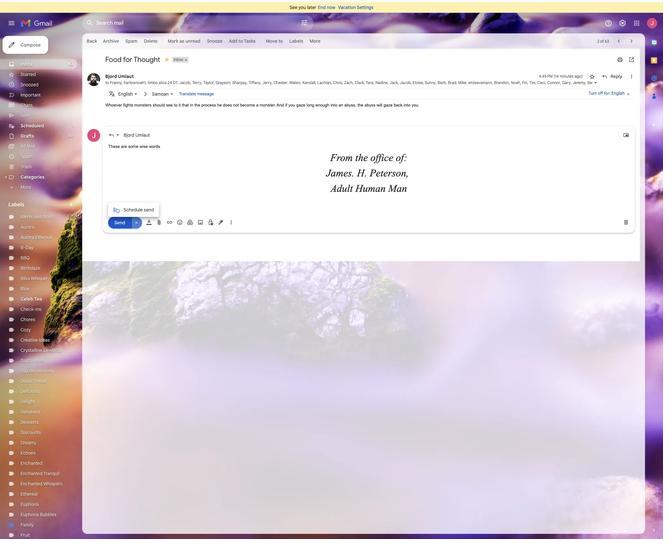 Task type: vqa. For each thing, say whether or not it's contained in the screenshot.
the Accounts
no



Task type: locate. For each thing, give the bounding box(es) containing it.
1 horizontal spatial bjord
[[124, 132, 134, 138]]

enchanted for enchanted link
[[21, 461, 42, 467]]

1 horizontal spatial english
[[612, 91, 625, 96]]

bliss down the crystalline dewdrop
[[35, 358, 45, 364]]

0 horizontal spatial bjord
[[105, 74, 117, 79]]

euphoria for euphoria bubbles
[[21, 513, 39, 518]]

to left 'franny'
[[105, 80, 109, 85]]

0 vertical spatial euphoria
[[21, 502, 39, 508]]

newer image
[[616, 38, 622, 44]]

you right if
[[289, 103, 295, 108]]

abyss,
[[345, 103, 357, 108]]

37 , from the left
[[641, 80, 643, 85]]

22 , from the left
[[423, 80, 424, 85]]

bliss whisper link
[[21, 276, 48, 282]]

all mail link
[[21, 144, 35, 149]]

all mail
[[21, 144, 35, 149]]

samoan list box
[[152, 90, 175, 98]]

0 vertical spatial aurora
[[21, 225, 34, 230]]

Message Body text field
[[108, 144, 630, 202]]

labels up alerts
[[8, 202, 24, 208]]

1 horizontal spatial 2
[[598, 39, 600, 44]]

to right move
[[279, 38, 283, 44]]

0 horizontal spatial 2
[[71, 297, 73, 302]]

0 horizontal spatial bliss
[[21, 276, 30, 282]]

3 enchanted from the top
[[21, 482, 42, 488]]

0 vertical spatial bjord umlaut
[[105, 74, 134, 79]]

3 , from the left
[[178, 80, 179, 85]]

5 , from the left
[[201, 80, 202, 85]]

notifs
[[43, 214, 55, 220]]

these
[[108, 144, 120, 149]]

mateo
[[290, 80, 301, 85]]

dead thread link
[[21, 379, 47, 385]]

2 aurora from the top
[[21, 235, 34, 241]]

should
[[153, 103, 165, 108]]

0 horizontal spatial you
[[289, 103, 295, 108]]

umlaut up the wise at the left top of page
[[136, 132, 150, 138]]

gaze left long
[[297, 103, 306, 108]]

0 vertical spatial ethereal
[[35, 235, 52, 241]]

dazzle down crystalline
[[21, 358, 34, 364]]

english inside list box
[[118, 91, 133, 97]]

jacob up translate
[[180, 80, 190, 85]]

dazzle up dead
[[21, 369, 34, 374]]

english up fights
[[118, 91, 133, 97]]

into left 'an'
[[331, 103, 338, 108]]

0 horizontal spatial english
[[118, 91, 133, 97]]

1 vertical spatial enchanted
[[21, 471, 42, 477]]

0 horizontal spatial 63
[[69, 62, 73, 67]]

labels heading
[[8, 202, 68, 208]]

0 vertical spatial you
[[299, 4, 306, 10]]

show details image
[[594, 81, 598, 85]]

thread
[[32, 379, 47, 385]]

more right labels dropdown button
[[310, 38, 321, 44]]

0 horizontal spatial inbox
[[21, 61, 33, 67]]

english right for:
[[612, 91, 625, 96]]

whoever fights monsters should see to it that in the process he does not become a monster. and if you gaze long enough into an abyss, the abyss will gaze back into you.
[[105, 103, 420, 108]]

main menu image
[[8, 19, 15, 27]]

gaze right will
[[384, 103, 393, 108]]

dazzle for dazzle harmony
[[21, 369, 34, 374]]

aurora ethereal link
[[21, 235, 52, 241]]

,
[[122, 80, 123, 85], [146, 80, 147, 85], [178, 80, 179, 85], [190, 80, 191, 85], [201, 80, 202, 85], [214, 80, 215, 85], [230, 80, 231, 85], [247, 80, 248, 85], [261, 80, 262, 85], [272, 80, 273, 85], [288, 80, 289, 85], [301, 80, 302, 85], [316, 80, 317, 85], [331, 80, 332, 85], [342, 80, 343, 85], [353, 80, 354, 85], [364, 80, 365, 85], [374, 80, 375, 85], [388, 80, 389, 85], [398, 80, 399, 85], [411, 80, 412, 85], [423, 80, 424, 85], [436, 80, 437, 85], [446, 80, 447, 85], [457, 80, 458, 85], [467, 80, 468, 85], [493, 80, 494, 85], [509, 80, 510, 85], [521, 80, 522, 85], [528, 80, 529, 85], [536, 80, 537, 85], [546, 80, 547, 85], [561, 80, 562, 85], [571, 80, 572, 85], [586, 80, 587, 85], [595, 80, 596, 85], [641, 80, 643, 85], [652, 80, 654, 85]]

27 , from the left
[[493, 80, 494, 85]]

enchanted down the "echoes"
[[21, 461, 42, 467]]

0 vertical spatial 63
[[605, 39, 610, 44]]

bubbles
[[40, 513, 56, 518]]

labels inside dropdown button
[[290, 38, 304, 44]]

tab list
[[646, 33, 664, 517]]

move to
[[266, 38, 283, 44]]

message
[[197, 92, 214, 97]]

0 horizontal spatial more
[[21, 185, 31, 191]]

chats link
[[21, 103, 33, 108]]

enchanted down enchanted link
[[21, 471, 42, 477]]

timbo.slice.24.07
[[148, 80, 178, 85]]

delete
[[144, 38, 158, 44]]

samoan option
[[152, 90, 169, 98]]

dreamy
[[21, 441, 36, 446]]

move
[[266, 38, 278, 44]]

schedule send
[[124, 207, 154, 213]]

33 , from the left
[[561, 80, 562, 85]]

bliss up blue link at left bottom
[[21, 276, 30, 282]]

see
[[166, 103, 173, 108]]

important link
[[21, 92, 41, 98]]

insert photo image
[[197, 219, 204, 226]]

1 horizontal spatial bliss
[[35, 358, 45, 364]]

lachlan
[[318, 80, 331, 85]]

bjord umlaut up these are some wise words
[[124, 132, 150, 138]]

blue link
[[21, 286, 30, 292]]

inbox down 'as'
[[174, 57, 183, 62]]

snooze button
[[204, 35, 225, 47]]

more for more dropdown button
[[310, 38, 321, 44]]

0 vertical spatial spam
[[125, 38, 138, 44]]

you right see
[[299, 4, 306, 10]]

1 dazzle from the top
[[21, 358, 34, 364]]

connor
[[548, 80, 561, 85]]

type of response image
[[108, 132, 115, 139]]

dazzle
[[21, 358, 34, 364], [21, 369, 34, 374]]

jacob
[[180, 80, 190, 85], [400, 80, 411, 85]]

to right add at the top left
[[239, 38, 243, 44]]

bliss whisper
[[21, 276, 48, 282]]

mark as unread button
[[165, 35, 203, 47]]

1 vertical spatial euphoria
[[21, 513, 39, 518]]

add to tasks button
[[226, 35, 258, 47]]

1 horizontal spatial into
[[404, 103, 411, 108]]

1 euphoria from the top
[[21, 502, 39, 508]]

1 vertical spatial 2
[[71, 297, 73, 302]]

euphoria for the euphoria link
[[21, 502, 39, 508]]

chats
[[21, 103, 33, 108]]

celeb tea
[[21, 297, 42, 302]]

settings image
[[619, 19, 627, 27]]

0 vertical spatial enchanted
[[21, 461, 42, 467]]

more inside more button
[[21, 185, 31, 191]]

umlaut up harlownoah1
[[118, 74, 134, 79]]

None search field
[[82, 15, 314, 31]]

0 horizontal spatial umlaut
[[118, 74, 134, 79]]

1 horizontal spatial spam
[[125, 38, 138, 44]]

search mail image
[[84, 17, 96, 29]]

brandon
[[494, 80, 509, 85]]

0 horizontal spatial gaze
[[297, 103, 306, 108]]

7 , from the left
[[230, 80, 231, 85]]

1 vertical spatial aurora
[[21, 235, 34, 241]]

ideas
[[39, 338, 50, 344]]

10 , from the left
[[272, 80, 273, 85]]

inbox inside labels navigation
[[21, 61, 33, 67]]

chores
[[21, 317, 35, 323]]

gmail image
[[21, 17, 56, 30]]

more down 'categories'
[[21, 185, 31, 191]]

become
[[240, 103, 255, 108]]

drafts
[[21, 133, 34, 139]]

dazzle for dazzle bliss
[[21, 358, 34, 364]]

1 enchanted from the top
[[21, 461, 42, 467]]

send
[[144, 207, 154, 213]]

inbox up starred link
[[21, 61, 33, 67]]

bjord
[[105, 74, 117, 79], [124, 132, 134, 138]]

1 horizontal spatial labels
[[290, 38, 304, 44]]

2 dazzle from the top
[[21, 369, 34, 374]]

jacob right jack
[[400, 80, 411, 85]]

1 horizontal spatial inbox
[[174, 57, 183, 62]]

noah
[[511, 80, 521, 85]]

labels left more dropdown button
[[290, 38, 304, 44]]

2 euphoria from the top
[[21, 513, 39, 518]]

2 enchanted from the top
[[21, 471, 42, 477]]

1 horizontal spatial you
[[299, 4, 306, 10]]

ins
[[36, 307, 41, 313]]

2 into from the left
[[404, 103, 411, 108]]

you.
[[412, 103, 420, 108]]

1 vertical spatial 63
[[69, 62, 73, 67]]

spam
[[125, 38, 138, 44], [21, 154, 32, 160]]

drafts link
[[21, 133, 34, 139]]

28 , from the left
[[509, 80, 510, 85]]

categories
[[21, 175, 45, 180]]

snoozed link
[[21, 82, 38, 88]]

0 horizontal spatial spam
[[21, 154, 32, 160]]

harmony
[[35, 369, 54, 374]]

1 horizontal spatial gaze
[[384, 103, 393, 108]]

bjord umlaut up 'franny'
[[105, 74, 134, 79]]

advanced search options image
[[298, 16, 311, 29]]

1 into from the left
[[331, 103, 338, 108]]

delicious
[[21, 389, 39, 395]]

2 , from the left
[[146, 80, 147, 85]]

1 horizontal spatial 63
[[605, 39, 610, 44]]

echoes
[[21, 451, 36, 457]]

inbox for inbox button
[[174, 57, 183, 62]]

2 vertical spatial enchanted
[[21, 482, 42, 488]]

1 horizontal spatial umlaut
[[136, 132, 150, 138]]

for:
[[605, 91, 611, 96]]

0 vertical spatial bliss
[[21, 276, 30, 282]]

birthdaze
[[21, 266, 40, 272]]

enchanted up the ethereal link
[[21, 482, 42, 488]]

creative
[[21, 338, 38, 344]]

2
[[598, 39, 600, 44], [71, 297, 73, 302]]

more for more button
[[21, 185, 31, 191]]

to inside dropdown button
[[279, 38, 283, 44]]

0 vertical spatial labels
[[290, 38, 304, 44]]

1 vertical spatial bjord umlaut
[[124, 132, 150, 138]]

14 , from the left
[[331, 80, 332, 85]]

enchanted for enchanted tranquil
[[21, 471, 42, 477]]

1 vertical spatial dazzle
[[21, 369, 34, 374]]

b-day link
[[21, 245, 33, 251]]

2 inside labels navigation
[[71, 297, 73, 302]]

20 , from the left
[[398, 80, 399, 85]]

1 vertical spatial labels
[[8, 202, 24, 208]]

these are some wise words
[[108, 144, 160, 149]]

4:45 pm (15 minutes ago) cell
[[540, 73, 583, 80]]

and
[[34, 214, 42, 220]]

bliss
[[21, 276, 30, 282], [35, 358, 45, 364]]

0 vertical spatial umlaut
[[118, 74, 134, 79]]

to inside button
[[239, 38, 243, 44]]

1 horizontal spatial more
[[310, 38, 321, 44]]

more inside more dropdown button
[[310, 38, 321, 44]]

1 vertical spatial ethereal
[[21, 492, 38, 498]]

0 horizontal spatial labels
[[8, 202, 24, 208]]

euphoria down the euphoria link
[[21, 513, 39, 518]]

aurora down alerts
[[21, 225, 34, 230]]

0 vertical spatial 2
[[598, 39, 600, 44]]

ago)
[[575, 74, 583, 79]]

the up h.
[[356, 152, 368, 163]]

1 vertical spatial more
[[21, 185, 31, 191]]

chris
[[333, 80, 342, 85]]

inbox
[[174, 57, 183, 62], [21, 61, 33, 67]]

1 horizontal spatial jacob
[[400, 80, 411, 85]]

38 , from the left
[[652, 80, 654, 85]]

more send options image
[[133, 220, 140, 226]]

alerts and notifs link
[[21, 214, 55, 220]]

crystalline
[[21, 348, 42, 354]]

to franny , harlownoah1 , timbo.slice.24.07 , jacob , terry , taylor , grayson , sharpay , tiffany , jerry , chester , mateo , kendall , lachlan , chris , zach , clark , tara , nadine , jack , jacob , eloise , sunny , barb , brad , mike , eloisevaniann , brandon , noah , fin , tim , ceci , connor , gary , jeremy , ben ,
[[105, 80, 597, 85]]

9 , from the left
[[261, 80, 262, 85]]

fin
[[523, 80, 528, 85]]

insert link ‪(⌘k)‬ image
[[166, 219, 173, 226]]

euphoria down the ethereal link
[[21, 502, 39, 508]]

kendall
[[303, 80, 316, 85]]

spam up trash
[[21, 154, 32, 160]]

1 vertical spatial spam
[[21, 154, 32, 160]]

0 vertical spatial more
[[310, 38, 321, 44]]

0 vertical spatial dazzle
[[21, 358, 34, 364]]

aurora down aurora link
[[21, 235, 34, 241]]

aurora
[[21, 225, 34, 230], [21, 235, 34, 241]]

the inside "message body" text field
[[356, 152, 368, 163]]

check-ins link
[[21, 307, 41, 313]]

insert emoji ‪(⌘⇧2)‬ image
[[177, 219, 183, 226]]

day
[[25, 245, 33, 251]]

family link
[[21, 523, 34, 529]]

toggle confidential mode image
[[208, 219, 214, 226]]

you
[[299, 4, 306, 10], [289, 103, 295, 108]]

as
[[180, 38, 185, 44]]

1 aurora from the top
[[21, 225, 34, 230]]

bjord up some
[[124, 132, 134, 138]]

james. h. peterson,
[[327, 167, 412, 179]]

0 horizontal spatial jacob
[[180, 80, 190, 85]]

bjord up 'franny'
[[105, 74, 117, 79]]

delight
[[21, 399, 35, 405]]

0 horizontal spatial into
[[331, 103, 338, 108]]

tasks
[[244, 38, 256, 44]]

insert signature image
[[218, 219, 224, 226]]

into left "you."
[[404, 103, 411, 108]]

of
[[601, 39, 604, 44]]

labels button
[[287, 35, 306, 47]]

spam up the food for thought
[[125, 38, 138, 44]]

inbox inside button
[[174, 57, 183, 62]]

starred link
[[21, 72, 36, 77]]

move to button
[[264, 35, 286, 47]]



Task type: describe. For each thing, give the bounding box(es) containing it.
english list box
[[118, 90, 139, 98]]

24 , from the left
[[446, 80, 447, 85]]

he
[[217, 103, 222, 108]]

sent link
[[21, 113, 30, 119]]

vacation
[[338, 4, 356, 10]]

19 , from the left
[[388, 80, 389, 85]]

does
[[223, 103, 232, 108]]

17 , from the left
[[364, 80, 365, 85]]

zach
[[344, 80, 353, 85]]

18 , from the left
[[374, 80, 375, 85]]

celeb tea link
[[21, 297, 42, 302]]

not
[[233, 103, 239, 108]]

important
[[21, 92, 41, 98]]

monster.
[[260, 103, 276, 108]]

1 vertical spatial bjord
[[124, 132, 134, 138]]

chester
[[274, 80, 288, 85]]

mark as unread
[[168, 38, 201, 44]]

euphoria bubbles link
[[21, 513, 56, 518]]

show trimmed content image
[[108, 208, 116, 211]]

desserts
[[21, 420, 39, 426]]

25 , from the left
[[457, 80, 458, 85]]

clark
[[355, 80, 364, 85]]

2 for 2 of 63
[[598, 39, 600, 44]]

adult human man
[[331, 183, 407, 194]]

in
[[190, 103, 193, 108]]

food
[[105, 55, 122, 64]]

monsters
[[134, 103, 152, 108]]

Search mail text field
[[96, 20, 283, 26]]

spam button
[[123, 35, 140, 47]]

reply button
[[599, 73, 626, 80]]

from the office of:
[[331, 152, 408, 163]]

dewdrop
[[43, 348, 62, 354]]

back
[[87, 38, 97, 44]]

labels inside navigation
[[8, 202, 24, 208]]

whoever
[[105, 103, 122, 108]]

aurora link
[[21, 225, 34, 230]]

schedule
[[124, 207, 143, 213]]

words
[[149, 144, 160, 149]]

terry
[[192, 80, 201, 85]]

wise
[[140, 144, 148, 149]]

2 jacob from the left
[[400, 80, 411, 85]]

15 , from the left
[[342, 80, 343, 85]]

4:45 pm
[[540, 74, 553, 79]]

1 gaze from the left
[[297, 103, 306, 108]]

adult
[[331, 183, 353, 194]]

taylor
[[203, 80, 214, 85]]

labels navigation
[[0, 33, 82, 540]]

13 , from the left
[[316, 80, 317, 85]]

back button
[[84, 35, 100, 47]]

21 , from the left
[[411, 80, 412, 85]]

aurora for aurora ethereal
[[21, 235, 34, 241]]

discard draft ‪(⌘⇧d)‬ image
[[623, 219, 630, 226]]

later
[[307, 4, 317, 10]]

32 , from the left
[[546, 80, 547, 85]]

12 , from the left
[[301, 80, 302, 85]]

all
[[21, 144, 26, 149]]

turn off for: english
[[589, 91, 625, 96]]

1
[[72, 123, 73, 128]]

16 , from the left
[[353, 80, 354, 85]]

1 jacob from the left
[[180, 80, 190, 85]]

36 , from the left
[[595, 80, 596, 85]]

english option
[[118, 90, 133, 98]]

crystalline dewdrop link
[[21, 348, 62, 354]]

1 vertical spatial umlaut
[[136, 132, 150, 138]]

29 , from the left
[[521, 80, 522, 85]]

spam inside 'button'
[[125, 38, 138, 44]]

mail
[[27, 144, 35, 149]]

and
[[277, 103, 284, 108]]

ceci
[[538, 80, 546, 85]]

james.
[[327, 167, 355, 179]]

snoozed
[[21, 82, 38, 88]]

inbox link
[[21, 61, 33, 67]]

bbq link
[[21, 255, 30, 261]]

barb
[[438, 80, 446, 85]]

delivered link
[[21, 410, 40, 416]]

cozy link
[[21, 327, 31, 333]]

1 vertical spatial bliss
[[35, 358, 45, 364]]

an
[[339, 103, 343, 108]]

jerry
[[263, 80, 272, 85]]

63 inside labels navigation
[[69, 62, 73, 67]]

archive
[[103, 38, 119, 44]]

2 gaze from the left
[[384, 103, 393, 108]]

8 , from the left
[[247, 80, 248, 85]]

tea
[[34, 297, 42, 302]]

tara
[[366, 80, 374, 85]]

1 , from the left
[[122, 80, 123, 85]]

23 , from the left
[[436, 80, 437, 85]]

eloisevaniann
[[469, 80, 493, 85]]

35 , from the left
[[586, 80, 587, 85]]

2 for 2
[[71, 297, 73, 302]]

end
[[318, 4, 326, 10]]

a
[[256, 103, 259, 108]]

more button
[[307, 35, 323, 47]]

insert files using drive image
[[187, 219, 193, 226]]

aurora for aurora link
[[21, 225, 34, 230]]

inbox for inbox link
[[21, 61, 33, 67]]

brad
[[448, 80, 457, 85]]

not starred image
[[590, 73, 596, 80]]

older image
[[629, 38, 635, 44]]

dreamy link
[[21, 441, 36, 446]]

support image
[[605, 19, 613, 27]]

will
[[377, 103, 383, 108]]

more options image
[[229, 219, 233, 226]]

delicious link
[[21, 389, 39, 395]]

scheduled
[[21, 123, 44, 129]]

cozy
[[21, 327, 31, 333]]

the right in
[[195, 103, 200, 108]]

spam link
[[21, 154, 32, 160]]

add
[[229, 38, 238, 44]]

34 , from the left
[[571, 80, 572, 85]]

0 vertical spatial bjord
[[105, 74, 117, 79]]

30 , from the left
[[528, 80, 529, 85]]

26 , from the left
[[467, 80, 468, 85]]

1 vertical spatial you
[[289, 103, 295, 108]]

fruit link
[[21, 533, 30, 539]]

enchanted for enchanted whispers
[[21, 482, 42, 488]]

now
[[327, 4, 336, 10]]

(15
[[554, 74, 559, 79]]

b-day
[[21, 245, 33, 251]]

the left abyss at top
[[358, 103, 364, 108]]

Not starred checkbox
[[590, 73, 596, 80]]

mike
[[459, 80, 467, 85]]

send button
[[108, 217, 131, 229]]

b-
[[21, 245, 26, 251]]

attach files image
[[156, 219, 163, 226]]

jack
[[390, 80, 398, 85]]

minutes
[[560, 74, 574, 79]]

family
[[21, 523, 34, 529]]

sent
[[21, 113, 30, 119]]

to left 'it' at the left
[[174, 103, 178, 108]]

6 , from the left
[[214, 80, 215, 85]]

tiffany
[[249, 80, 261, 85]]

spam inside labels navigation
[[21, 154, 32, 160]]

4 , from the left
[[190, 80, 191, 85]]

fights
[[123, 103, 133, 108]]

11 , from the left
[[288, 80, 289, 85]]

enchanted whispers
[[21, 482, 62, 488]]

creative ideas
[[21, 338, 50, 344]]

tim
[[530, 80, 536, 85]]

thought
[[134, 55, 160, 64]]

31 , from the left
[[536, 80, 537, 85]]

enchanted tranquil link
[[21, 471, 60, 477]]



